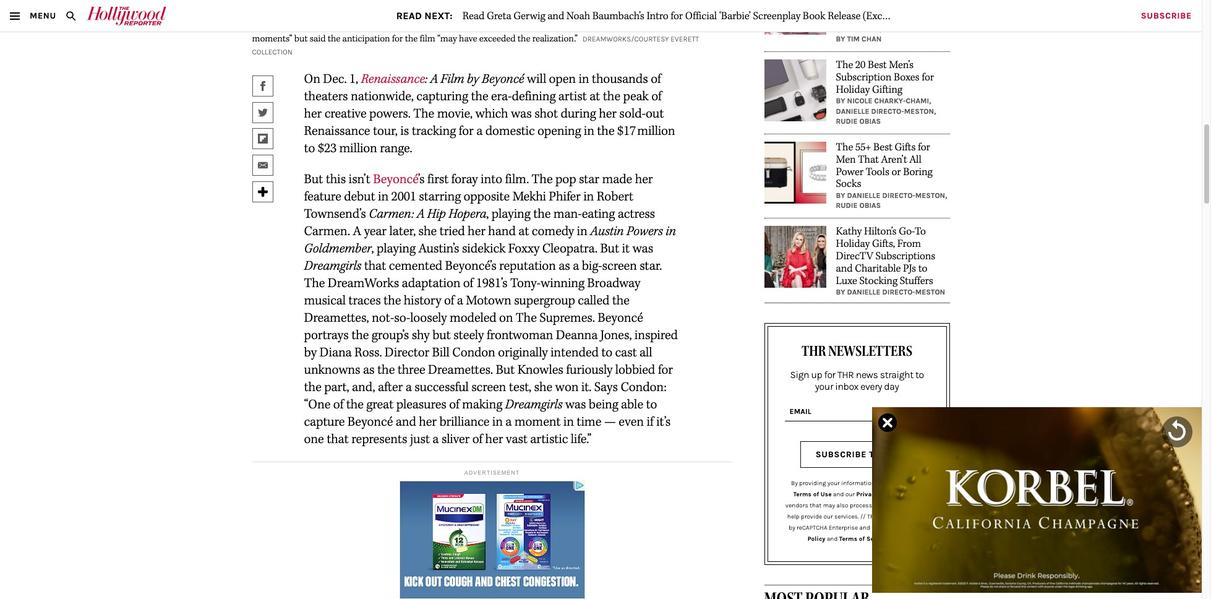 Task type: describe. For each thing, give the bounding box(es) containing it.
tony-
[[511, 275, 541, 291]]

straight
[[881, 369, 914, 380]]

but inside , playing austin's sidekick foxxy cleopatra. but it was dreamgirls
[[601, 241, 620, 257]]

but inside beyoncé as deena jones in the feature film adaptation of dreamgirls, which thr praised for its "many can-you-top-this moments" but said the anticipation for the film "may have exceeded the realization."
[[295, 33, 308, 44]]

the up ross.
[[352, 327, 369, 343]]

2 horizontal spatial as
[[559, 258, 571, 274]]

a left big-
[[573, 258, 580, 274]]

will open in thousands of theaters nationwide, capturing the era-defining artist at the peak of her creative powers. the movie, which was shot during her sold-out renaissance tour, is tracking for a domestic opening in the $17 million to $23 million range.
[[304, 71, 676, 157]]

frontwoman
[[487, 327, 553, 343]]

kathy
[[837, 225, 862, 239]]

carmen: a hip hopera
[[366, 206, 487, 222]]

rudie inside the 55+ best gifts for men that aren't all power tools or boring socks by danielle directo-meston , rudie obias
[[837, 201, 858, 210]]

dreamgirls inside , playing austin's sidekick foxxy cleopatra. but it was dreamgirls
[[304, 258, 362, 274]]

during
[[561, 106, 596, 122]]

the up "one
[[304, 379, 322, 395]]

it.
[[582, 379, 592, 395]]

subscription
[[837, 70, 892, 84]]

buy barbie screenplay image
[[765, 0, 827, 35]]

collection
[[252, 48, 293, 57]]

to inside .     we use vendors that may also process your information to help provide our services. // this site is protected by recaptcha enterprise and the google
[[923, 502, 929, 509]]

deena
[[298, 19, 323, 31]]

of inside was being able to capture beyoncé and her brilliance in a moment in time — even if it's one that represents just a sliver of her vast artistic life."
[[473, 431, 483, 447]]

opposite
[[464, 189, 510, 205]]

supergroup
[[514, 293, 576, 309]]

in left time
[[564, 414, 574, 430]]

her left vast
[[486, 431, 503, 447]]

the up after
[[378, 362, 395, 378]]

the 55+ best gifts for men that aren't all power tools or boring socks by danielle directo-meston , rudie obias
[[837, 140, 948, 210]]

isn't
[[349, 171, 371, 187]]

best for men's
[[868, 58, 887, 72]]

book
[[803, 9, 826, 23]]

the up musical
[[304, 275, 325, 291]]

not-
[[372, 310, 394, 326]]

in down during
[[584, 123, 595, 139]]

1981's
[[476, 275, 508, 291]]

by inside that cemented beyoncé's reputation as a big-screen star. the dreamworks adaptation of 1981's tony-winning broadway musical traces the history of a motown supergroup called the dreamettes, not-so-loosely modeled on the supremes. beyoncé portrays the group's shy but steely frontwoman deanna jones, inspired by diana ross. director bill condon originally intended to cast all unknowns as the three dreamettes. but knowles furiously lobbied for the part, and, after a successful screen test, she won it. says condon: "one of the great pleasures of making
[[304, 345, 317, 361]]

all
[[910, 153, 922, 166]]

the up 'frontwoman'
[[516, 310, 537, 326]]

read next:
[[397, 10, 453, 22]]

in up carmen:
[[378, 189, 389, 205]]

playing for the
[[492, 206, 531, 222]]

and left noah
[[548, 9, 565, 23]]

provide
[[802, 513, 823, 520]]

hand
[[489, 223, 516, 239]]

she inside that cemented beyoncé's reputation as a big-screen star. the dreamworks adaptation of 1981's tony-winning broadway musical traces the history of a motown supergroup called the dreamettes, not-so-loosely modeled on the supremes. beyoncé portrays the group's shy but steely frontwoman deanna jones, inspired by diana ross. director bill condon originally intended to cast all unknowns as the three dreamettes. but knowles furiously lobbied for the part, and, after a successful screen test, she won it. says condon: "one of the great pleasures of making
[[535, 379, 553, 395]]

your inside .     we use vendors that may also process your information to help provide our services. // this site is protected by recaptcha enterprise and the google
[[874, 502, 887, 509]]

0 vertical spatial a
[[430, 71, 438, 87]]

for left "its"
[[598, 19, 609, 31]]

, inside the 55+ best gifts for men that aren't all power tools or boring socks by danielle directo-meston , rudie obias
[[946, 191, 948, 200]]

men's
[[890, 58, 914, 72]]

"may
[[438, 33, 457, 44]]

dreamettes,
[[304, 310, 369, 326]]

dreamgirls image
[[252, 0, 733, 16]]

is inside will open in thousands of theaters nationwide, capturing the era-defining artist at the peak of her creative powers. the movie, which was shot during her sold-out renaissance tour, is tracking for a domestic opening in the $17 million to $23 million range.
[[401, 123, 409, 139]]

million
[[340, 140, 377, 157]]

is inside .     we use vendors that may also process your information to help provide our services. // this site is protected by recaptcha enterprise and the google
[[893, 513, 899, 520]]

release
[[828, 9, 861, 23]]

, inside , playing austin's sidekick foxxy cleopatra. but it was dreamgirls
[[372, 241, 374, 257]]

danielle directo-meston link for best
[[848, 191, 946, 200]]

for right anticipation
[[392, 33, 403, 44]]

powers.
[[370, 106, 411, 122]]

and inside .     we use vendors that may also process your information to help provide our services. // this site is protected by recaptcha enterprise and the google
[[860, 524, 871, 531]]

1 vertical spatial dreamgirls
[[505, 397, 563, 413]]

terms of service link
[[840, 535, 889, 543]]

in inside , playing the man-eating actress carmen. a year later, she tried her hand at comedy in
[[577, 223, 588, 239]]

to inside will open in thousands of theaters nationwide, capturing the era-defining artist at the peak of her creative powers. the movie, which was shot during her sold-out renaissance tour, is tracking for a domestic opening in the $17 million to $23 million range.
[[304, 140, 315, 157]]

0 vertical spatial by
[[467, 71, 479, 87]]

stocking
[[860, 274, 898, 288]]

furiously
[[567, 362, 613, 378]]

actress
[[618, 206, 656, 222]]

one
[[304, 431, 324, 447]]

1 vertical spatial this
[[326, 171, 346, 187]]

to inside that cemented beyoncé's reputation as a big-screen star. the dreamworks adaptation of 1981's tony-winning broadway musical traces the history of a motown supergroup called the dreamettes, not-so-loosely modeled on the supremes. beyoncé portrays the group's shy but steely frontwoman deanna jones, inspired by diana ross. director bill condon originally intended to cast all unknowns as the three dreamettes. but knowles furiously lobbied for the part, and, after a successful screen test, she won it. says condon: "one of the great pleasures of making
[[602, 345, 613, 361]]

moments"
[[252, 33, 292, 44]]

the up anticipation
[[358, 19, 371, 31]]

a inside , playing the man-eating actress carmen. a year later, she tried her hand at comedy in
[[353, 223, 361, 239]]

meston inside the 55+ best gifts for men that aren't all power tools or boring socks by danielle directo-meston , rudie obias
[[916, 191, 946, 200]]

1 vertical spatial privacy policy link
[[808, 524, 926, 543]]

for inside the 55+ best gifts for men that aren't all power tools or boring socks by danielle directo-meston , rudie obias
[[919, 140, 931, 154]]

best for gifts
[[874, 140, 893, 154]]

the left 'era-'
[[471, 88, 489, 105]]

next:
[[425, 10, 453, 22]]

danielle inside the 20 best men's subscription boxes for holiday gifting by nicole charky-chami , danielle directo-meston , rudie obias
[[837, 107, 870, 115]]

which inside beyoncé as deena jones in the feature film adaptation of dreamgirls, which thr praised for its "many can-you-top-this moments" but said the anticipation for the film "may have exceeded the realization."
[[521, 19, 545, 31]]

sign
[[791, 369, 810, 380]]

policy inside 'privacy policy'
[[808, 535, 826, 543]]

starring
[[419, 189, 461, 205]]

able
[[622, 397, 644, 413]]

creative
[[325, 106, 367, 122]]

privacy inside 'privacy policy'
[[904, 524, 926, 531]]

tim
[[848, 34, 860, 43]]

directo- inside the 55+ best gifts for men that aren't all power tools or boring socks by danielle directo-meston , rudie obias
[[883, 191, 916, 200]]

directo- inside kathy hilton's go-to holiday gifts, from directv subscriptions and charitable pjs to luxe stocking stuffers by danielle directo-meston
[[883, 288, 916, 297]]

to inside sign up for thr news straight to your inbox every day
[[916, 369, 925, 380]]

by inside by providing your information, you agree to our terms of use and our privacy policy
[[792, 480, 798, 487]]

eating
[[582, 206, 615, 222]]

her left sold-
[[599, 106, 617, 122]]

the up 'not-'
[[384, 293, 401, 309]]

said
[[310, 33, 326, 44]]

the down the gerwig
[[518, 33, 531, 44]]

and inside by providing your information, you agree to our terms of use and our privacy policy
[[834, 491, 845, 498]]

that inside was being able to capture beyoncé and her brilliance in a moment in time — even if it's one that represents just a sliver of her vast artistic life."
[[327, 431, 349, 447]]

for inside the 20 best men's subscription boxes for holiday gifting by nicole charky-chami , danielle directo-meston , rudie obias
[[922, 70, 935, 84]]

screenplay
[[754, 9, 801, 23]]

process
[[851, 502, 873, 509]]

and down the enterprise
[[828, 535, 838, 543]]

1 horizontal spatial screen
[[603, 258, 637, 274]]

the inside .     we use vendors that may also process your information to help provide our services. // this site is protected by recaptcha enterprise and the google
[[872, 524, 882, 531]]

time
[[577, 414, 602, 430]]

1 vertical spatial our
[[846, 491, 856, 498]]

your inside sign up for thr news straight to your inbox every day
[[816, 380, 834, 392]]

lobbied
[[616, 362, 656, 378]]

terms inside by providing your information, you agree to our terms of use and our privacy policy
[[794, 491, 812, 498]]

0 vertical spatial renaissance
[[361, 71, 425, 87]]

beyoncé inside that cemented beyoncé's reputation as a big-screen star. the dreamworks adaptation of 1981's tony-winning broadway musical traces the history of a motown supergroup called the dreamettes, not-so-loosely modeled on the supremes. beyoncé portrays the group's shy but steely frontwoman deanna jones, inspired by diana ross. director bill condon originally intended to cast all unknowns as the three dreamettes. but knowles furiously lobbied for the part, and, after a successful screen test, she won it. says condon: "one of the great pleasures of making
[[598, 310, 644, 326]]

—
[[605, 414, 616, 430]]

defining
[[512, 88, 556, 105]]

mekhi
[[513, 189, 547, 205]]

condon:
[[621, 379, 667, 395]]

motown
[[466, 293, 512, 309]]

bill
[[432, 345, 450, 361]]

may
[[824, 502, 836, 509]]

was inside was being able to capture beyoncé and her brilliance in a moment in time — even if it's one that represents just a sliver of her vast artistic life."
[[566, 397, 586, 413]]

luxe
[[837, 274, 858, 288]]

three
[[398, 362, 426, 378]]

rudie inside the 20 best men's subscription boxes for holiday gifting by nicole charky-chami , danielle directo-meston , rudie obias
[[837, 117, 858, 125]]

men
[[837, 153, 856, 166]]

star
[[579, 171, 600, 187]]

robert
[[597, 189, 634, 205]]

2 horizontal spatial our
[[914, 480, 924, 487]]

Email email field
[[785, 402, 930, 421]]

thr inside sign up for thr news straight to your inbox every day
[[838, 369, 855, 380]]

musical
[[304, 293, 346, 309]]

that inside .     we use vendors that may also process your information to help provide our services. // this site is protected by recaptcha enterprise and the google
[[810, 502, 822, 509]]

for inside that cemented beyoncé's reputation as a big-screen star. the dreamworks adaptation of 1981's tony-winning broadway musical traces the history of a motown supergroup called the dreamettes, not-so-loosely modeled on the supremes. beyoncé portrays the group's shy but steely frontwoman deanna jones, inspired by diana ross. director bill condon originally intended to cast all unknowns as the three dreamettes. but knowles furiously lobbied for the part, and, after a successful screen test, she won it. says condon: "one of the great pleasures of making
[[658, 362, 673, 378]]

goldmember
[[304, 241, 372, 257]]

her inside , playing the man-eating actress carmen. a year later, she tried her hand at comedy in
[[468, 223, 486, 239]]

carmen.
[[304, 223, 350, 239]]

called
[[578, 293, 610, 309]]

pop
[[556, 171, 577, 187]]

obias inside the 20 best men's subscription boxes for holiday gifting by nicole charky-chami , danielle directo-meston , rudie obias
[[860, 117, 882, 125]]

go-
[[900, 225, 915, 239]]

hopera
[[449, 206, 487, 222]]

beyoncé up 2001
[[373, 171, 418, 187]]

foxxy
[[509, 241, 540, 257]]

cast
[[616, 345, 637, 361]]

feature inside 's first foray into film. the pop star made her feature debut in 2001 starring opposite mekhi phifer in robert townsend's
[[304, 189, 341, 205]]

subscribe for subscribe 'link'
[[1142, 11, 1193, 21]]

baumbach's
[[593, 9, 645, 23]]

the 55+ best gifts for men that aren't all power tools or boring socks link
[[837, 140, 933, 191]]

the down thousands
[[603, 88, 621, 105]]

director
[[385, 345, 430, 361]]

cleopatra.
[[543, 241, 598, 257]]

a up modeled
[[457, 293, 464, 309]]

all
[[640, 345, 653, 361]]

recaptcha
[[797, 524, 828, 531]]

subscribe link
[[1142, 11, 1193, 21]]

even
[[619, 414, 644, 430]]

this inside beyoncé as deena jones in the feature film adaptation of dreamgirls, which thr praised for its "many can-you-top-this moments" but said the anticipation for the film "may have exceeded the realization."
[[700, 19, 715, 31]]

star.
[[640, 258, 662, 274]]

for left top-
[[671, 9, 683, 23]]

, playing austin's sidekick foxxy cleopatra. but it was dreamgirls
[[304, 241, 654, 274]]

breo box tech subscription box image
[[765, 59, 827, 121]]

thr inside beyoncé as deena jones in the feature film adaptation of dreamgirls, which thr praised for its "many can-you-top-this moments" but said the anticipation for the film "may have exceeded the realization."
[[547, 19, 565, 31]]

0 vertical spatial privacy policy link
[[857, 491, 898, 498]]

the inside 's first foray into film. the pop star made her feature debut in 2001 starring opposite mekhi phifer in robert townsend's
[[532, 171, 553, 187]]

peak
[[624, 88, 649, 105]]

beyoncé as deena jones in the feature film adaptation of dreamgirls, which thr praised for its "many can-you-top-this moments" but said the anticipation for the film "may have exceeded the realization."
[[252, 19, 715, 44]]

1 vertical spatial thr
[[802, 342, 827, 360]]

beyoncé inside was being able to capture beyoncé and her brilliance in a moment in time — even if it's one that represents just a sliver of her vast artistic life."
[[348, 414, 393, 430]]

debut
[[344, 189, 376, 205]]

boring
[[904, 165, 933, 179]]

the left $17 million
[[598, 123, 615, 139]]

1,
[[350, 71, 358, 87]]

man-
[[554, 206, 582, 222]]

tour,
[[373, 123, 398, 139]]

our inside .     we use vendors that may also process your information to help provide our services. // this site is protected by recaptcha enterprise and the google
[[824, 513, 834, 520]]

austin powers in goldmember
[[304, 223, 676, 257]]

by left tim
[[837, 34, 846, 43]]

after
[[378, 379, 403, 395]]

the down jones
[[328, 33, 341, 44]]

austin's
[[419, 241, 460, 257]]

agree
[[890, 480, 905, 487]]

everdure cube portable charcoal grill and mvmt bracelet image
[[765, 142, 827, 204]]

1 horizontal spatial terms
[[840, 535, 858, 543]]



Task type: vqa. For each thing, say whether or not it's contained in the screenshot.
Subscriptions
yes



Task type: locate. For each thing, give the bounding box(es) containing it.
your inside by providing your information, you agree to our terms of use and our privacy policy
[[828, 480, 840, 487]]

2 horizontal spatial by
[[789, 524, 796, 531]]

1 vertical spatial a
[[417, 206, 425, 222]]

2 rudie obias link from the top
[[837, 201, 882, 210]]

being
[[589, 397, 619, 413]]

but down '$23'
[[304, 171, 323, 187]]

to up protected
[[923, 502, 929, 509]]

to
[[915, 225, 927, 239]]

feature up anticipation
[[373, 19, 400, 31]]

1 horizontal spatial but
[[496, 362, 515, 378]]

to inside was being able to capture beyoncé and her brilliance in a moment in time — even if it's one that represents just a sliver of her vast artistic life."
[[646, 397, 658, 413]]

feature up townsend's
[[304, 189, 341, 205]]

subscribe today button
[[801, 441, 914, 468]]

a down three at the left bottom of the page
[[406, 379, 412, 395]]

use
[[821, 491, 832, 498]]

obias inside the 55+ best gifts for men that aren't all power tools or boring socks by danielle directo-meston , rudie obias
[[860, 201, 882, 210]]

terms down the enterprise
[[840, 535, 858, 543]]

providing
[[800, 480, 827, 487]]

in down star
[[584, 189, 594, 205]]

1 vertical spatial playing
[[377, 241, 416, 257]]

our up use
[[914, 480, 924, 487]]

0 horizontal spatial which
[[476, 106, 509, 122]]

beyoncé's
[[445, 258, 497, 274]]

power
[[837, 165, 864, 179]]

this
[[868, 513, 880, 520]]

greta
[[487, 9, 512, 23]]

playing inside , playing austin's sidekick foxxy cleopatra. but it was dreamgirls
[[377, 241, 416, 257]]

0 vertical spatial privacy
[[857, 491, 879, 498]]

1 vertical spatial screen
[[472, 379, 506, 395]]

for inside will open in thousands of theaters nationwide, capturing the era-defining artist at the peak of her creative powers. the movie, which was shot during her sold-out renaissance tour, is tracking for a domestic opening in the $17 million to $23 million range.
[[459, 123, 474, 139]]

directo- inside the 20 best men's subscription boxes for holiday gifting by nicole charky-chami , danielle directo-meston , rudie obias
[[872, 107, 905, 115]]

0 vertical spatial screen
[[603, 258, 637, 274]]

0 vertical spatial subscribe
[[1142, 11, 1193, 21]]

beyoncé inside beyoncé as deena jones in the feature film adaptation of dreamgirls, which thr praised for its "many can-you-top-this moments" but said the anticipation for the film "may have exceeded the realization."
[[252, 19, 285, 31]]

0 horizontal spatial our
[[824, 513, 834, 520]]

the up mekhi
[[532, 171, 553, 187]]

which down 'era-'
[[476, 106, 509, 122]]

1 vertical spatial your
[[828, 480, 840, 487]]

the down broadway
[[613, 293, 630, 309]]

a left domestic
[[477, 123, 483, 139]]

0 vertical spatial best
[[868, 58, 887, 72]]

was inside , playing austin's sidekick foxxy cleopatra. but it was dreamgirls
[[633, 241, 654, 257]]

a right just
[[433, 431, 439, 447]]

film left 'next:'
[[402, 19, 417, 31]]

0 horizontal spatial but
[[304, 171, 323, 187]]

in right jones
[[348, 19, 356, 31]]

by down socks
[[837, 191, 846, 200]]

to right the 'straight'
[[916, 369, 925, 380]]

meston down chami
[[905, 107, 935, 115]]

holiday
[[837, 83, 870, 96], [837, 237, 870, 251]]

carmen:
[[369, 206, 414, 222]]

2 rudie from the top
[[837, 201, 858, 210]]

'barbie'
[[720, 9, 751, 23]]

2 horizontal spatial was
[[633, 241, 654, 257]]

the 20 best men's subscription boxes for holiday gifting by nicole charky-chami , danielle directo-meston , rudie obias
[[837, 58, 937, 125]]

jones,
[[601, 327, 632, 343]]

1 horizontal spatial thr
[[802, 342, 827, 360]]

2 obias from the top
[[860, 201, 882, 210]]

to right pjs
[[919, 262, 928, 275]]

rudie obias link down nicole at the top right
[[837, 117, 882, 125]]

by inside kathy hilton's go-to holiday gifts, from directv subscriptions and charitable pjs to luxe stocking stuffers by danielle directo-meston
[[837, 288, 846, 297]]

by left 'providing'
[[792, 480, 798, 487]]

beyoncé link
[[373, 171, 418, 187]]

was inside will open in thousands of theaters nationwide, capturing the era-defining artist at the peak of her creative powers. the movie, which was shot during her sold-out renaissance tour, is tracking for a domestic opening in the $17 million to $23 million range.
[[511, 106, 532, 122]]

service
[[867, 535, 889, 543]]

she down "carmen: a hip hopera"
[[419, 223, 437, 239]]

screen
[[603, 258, 637, 274], [472, 379, 506, 395]]

by inside .     we use vendors that may also process your information to help provide our services. // this site is protected by recaptcha enterprise and the google
[[789, 524, 796, 531]]

1 rudie obias link from the top
[[837, 117, 882, 125]]

and left charitable
[[837, 262, 853, 275]]

is right site
[[893, 513, 899, 520]]

2 vertical spatial danielle
[[848, 288, 881, 297]]

to up we
[[907, 480, 913, 487]]

1 vertical spatial directo-
[[883, 191, 916, 200]]

0 horizontal spatial subscribe
[[816, 449, 867, 460]]

1 horizontal spatial this
[[700, 19, 715, 31]]

kyle richards, kathy hilton and kim richards at directv celebrates christmas at kathy's image
[[765, 226, 827, 288]]

's first foray into film. the pop star made her feature debut in 2001 starring opposite mekhi phifer in robert townsend's
[[304, 171, 653, 222]]

holiday inside the 20 best men's subscription boxes for holiday gifting by nicole charky-chami , danielle directo-meston , rudie obias
[[837, 83, 870, 96]]

2 horizontal spatial but
[[601, 241, 620, 257]]

directo- down nicole charky-chami link
[[872, 107, 905, 115]]

our down the may
[[824, 513, 834, 520]]

tools
[[866, 165, 890, 179]]

and inside kathy hilton's go-to holiday gifts, from directv subscriptions and charitable pjs to luxe stocking stuffers by danielle directo-meston
[[837, 262, 853, 275]]

0 vertical spatial film
[[402, 19, 417, 31]]

film
[[441, 71, 464, 87]]

0 horizontal spatial playing
[[377, 241, 416, 257]]

privacy policy link down //
[[808, 524, 926, 543]]

1 vertical spatial film
[[420, 33, 436, 44]]

renaissance inside will open in thousands of theaters nationwide, capturing the era-defining artist at the peak of her creative powers. the movie, which was shot during her sold-out renaissance tour, is tracking for a domestic opening in the $17 million to $23 million range.
[[304, 123, 370, 139]]

to left cast
[[602, 345, 613, 361]]

subscribe inside button
[[816, 449, 867, 460]]

$23
[[318, 140, 337, 157]]

1 horizontal spatial dreamgirls
[[505, 397, 563, 413]]

rudie
[[837, 117, 858, 125], [837, 201, 858, 210]]

the up comedy on the top left
[[534, 206, 551, 222]]

2 vertical spatial our
[[824, 513, 834, 520]]

screen up broadway
[[603, 258, 637, 274]]

0 vertical spatial playing
[[492, 206, 531, 222]]

by inside the 20 best men's subscription boxes for holiday gifting by nicole charky-chami , danielle directo-meston , rudie obias
[[837, 97, 846, 105]]

1 holiday from the top
[[837, 83, 870, 96]]

feature inside beyoncé as deena jones in the feature film adaptation of dreamgirls, which thr praised for its "many can-you-top-this moments" but said the anticipation for the film "may have exceeded the realization."
[[373, 19, 400, 31]]

0 horizontal spatial as
[[287, 19, 296, 31]]

information,
[[842, 480, 877, 487]]

that down 'capture'
[[327, 431, 349, 447]]

her up 'sidekick'
[[468, 223, 486, 239]]

0 horizontal spatial terms
[[794, 491, 812, 498]]

rudie down socks
[[837, 201, 858, 210]]

kathy hilton's go-to holiday gifts, from directv subscriptions and charitable pjs to luxe stocking stuffers by danielle directo-meston
[[837, 225, 946, 297]]

terms of use link
[[794, 491, 832, 498]]

dreamworks
[[328, 275, 399, 291]]

sliver
[[442, 431, 470, 447]]

a left hip
[[417, 206, 425, 222]]

0 vertical spatial feature
[[373, 19, 400, 31]]

its
[[611, 19, 620, 31]]

the down and,
[[346, 397, 364, 413]]

1 vertical spatial rudie obias link
[[837, 201, 882, 210]]

0 vertical spatial your
[[816, 380, 834, 392]]

0 horizontal spatial by
[[304, 345, 317, 361]]

0 vertical spatial thr
[[547, 19, 565, 31]]

0 vertical spatial dreamgirls
[[304, 258, 362, 274]]

was up domestic
[[511, 106, 532, 122]]

which inside will open in thousands of theaters nationwide, capturing the era-defining artist at the peak of her creative powers. the movie, which was shot during her sold-out renaissance tour, is tracking for a domestic opening in the $17 million to $23 million range.
[[476, 106, 509, 122]]

she inside , playing the man-eating actress carmen. a year later, she tried her hand at comedy in
[[419, 223, 437, 239]]

1 horizontal spatial but
[[433, 327, 451, 343]]

top-
[[684, 19, 700, 31]]

as inside beyoncé as deena jones in the feature film adaptation of dreamgirls, which thr praised for its "many can-you-top-this moments" but said the anticipation for the film "may have exceeded the realization."
[[287, 19, 296, 31]]

that down 'terms of use' link
[[810, 502, 822, 509]]

best
[[868, 58, 887, 72], [874, 140, 893, 154]]

of inside beyoncé as deena jones in the feature film adaptation of dreamgirls, which thr praised for its "many can-you-top-this moments" but said the anticipation for the film "may have exceeded the realization."
[[464, 19, 472, 31]]

menu
[[30, 11, 56, 21]]

1 horizontal spatial as
[[363, 362, 375, 378]]

advertisement region
[[400, 481, 585, 599]]

her down pleasures
[[419, 414, 437, 430]]

1 horizontal spatial film
[[420, 33, 436, 44]]

1 horizontal spatial she
[[535, 379, 553, 395]]

.     we use vendors that may also process your information to help provide our services. // this site is protected by recaptcha enterprise and the google
[[786, 491, 929, 531]]

life."
[[571, 431, 592, 447]]

meston
[[905, 107, 935, 115], [916, 191, 946, 200], [916, 288, 946, 297]]

beyoncé up the represents
[[348, 414, 393, 430]]

as down ross.
[[363, 362, 375, 378]]

0 horizontal spatial thr
[[547, 19, 565, 31]]

traces
[[349, 293, 381, 309]]

in down making
[[493, 414, 503, 430]]

which up realization." in the top of the page
[[521, 19, 545, 31]]

her right made
[[635, 171, 653, 187]]

holiday inside kathy hilton's go-to holiday gifts, from directv subscriptions and charitable pjs to luxe stocking stuffers by danielle directo-meston
[[837, 237, 870, 251]]

for right gifts at the top right of page
[[919, 140, 931, 154]]

0 vertical spatial this
[[700, 19, 715, 31]]

in right powers at top
[[666, 223, 676, 239]]

but up 'test,'
[[496, 362, 515, 378]]

0 vertical spatial adaptation
[[419, 19, 462, 31]]

and up terms of service link at right
[[860, 524, 871, 531]]

read for read greta gerwig and noah baumbach's intro for official 'barbie' screenplay book release (exclusive)
[[463, 9, 485, 23]]

playing down the later,
[[377, 241, 416, 257]]

was down won
[[566, 397, 586, 413]]

0 horizontal spatial feature
[[304, 189, 341, 205]]

subscribe for subscribe today
[[816, 449, 867, 460]]

1 vertical spatial adaptation
[[402, 275, 461, 291]]

intended
[[551, 345, 599, 361]]

dreamgirls up moment
[[505, 397, 563, 413]]

great
[[367, 397, 394, 413]]

at right artist
[[590, 88, 601, 105]]

film left the "may
[[420, 33, 436, 44]]

by inside the 55+ best gifts for men that aren't all power tools or boring socks by danielle directo-meston , rudie obias
[[837, 191, 846, 200]]

vendors
[[786, 502, 809, 509]]

policy inside by providing your information, you agree to our terms of use and our privacy policy
[[881, 491, 898, 498]]

renaissance down creative
[[304, 123, 370, 139]]

playing inside , playing the man-eating actress carmen. a year later, she tried her hand at comedy in
[[492, 206, 531, 222]]

0 vertical spatial but
[[304, 171, 323, 187]]

2 vertical spatial by
[[789, 524, 796, 531]]

brilliance
[[440, 414, 490, 430]]

danielle inside kathy hilton's go-to holiday gifts, from directv subscriptions and charitable pjs to luxe stocking stuffers by danielle directo-meston
[[848, 288, 881, 297]]

her inside 's first foray into film. the pop star made her feature debut in 2001 starring opposite mekhi phifer in robert townsend's
[[635, 171, 653, 187]]

adaptation inside beyoncé as deena jones in the feature film adaptation of dreamgirls, which thr praised for its "many can-you-top-this moments" but said the anticipation for the film "may have exceeded the realization."
[[419, 19, 462, 31]]

1 horizontal spatial our
[[846, 491, 856, 498]]

1 vertical spatial holiday
[[837, 237, 870, 251]]

tracking
[[412, 123, 456, 139]]

1 vertical spatial privacy
[[904, 524, 926, 531]]

2 vertical spatial thr
[[838, 369, 855, 380]]

beyoncé up 'era-'
[[482, 71, 524, 87]]

1 vertical spatial terms
[[840, 535, 858, 543]]

1 vertical spatial feature
[[304, 189, 341, 205]]

1 vertical spatial at
[[519, 223, 529, 239]]

0 vertical spatial directo-
[[872, 107, 905, 115]]

a left year
[[353, 223, 361, 239]]

intro
[[647, 9, 669, 23]]

1 vertical spatial policy
[[808, 535, 826, 543]]

dec.
[[323, 71, 347, 87]]

to inside by providing your information, you agree to our terms of use and our privacy policy
[[907, 480, 913, 487]]

so-
[[394, 310, 411, 326]]

privacy policy link down you
[[857, 491, 898, 498]]

of inside by providing your information, you agree to our terms of use and our privacy policy
[[814, 491, 820, 498]]

ross.
[[355, 345, 382, 361]]

dreamgirls,
[[474, 19, 519, 31]]

read for read next:
[[397, 10, 422, 22]]

2 vertical spatial was
[[566, 397, 586, 413]]

thousands
[[592, 71, 649, 87]]

menu button
[[10, 0, 56, 32]]

1 horizontal spatial playing
[[492, 206, 531, 222]]

dreamgirls
[[304, 258, 362, 274], [505, 397, 563, 413]]

by
[[467, 71, 479, 87], [304, 345, 317, 361], [789, 524, 796, 531]]

2 vertical spatial your
[[874, 502, 887, 509]]

playing for austin's
[[377, 241, 416, 257]]

in inside austin powers in goldmember
[[666, 223, 676, 239]]

1 vertical spatial which
[[476, 106, 509, 122]]

for inside sign up for thr news straight to your inbox every day
[[825, 369, 836, 380]]

0 vertical spatial obias
[[860, 117, 882, 125]]

the inside , playing the man-eating actress carmen. a year later, she tried her hand at comedy in
[[534, 206, 551, 222]]

1 rudie from the top
[[837, 117, 858, 125]]

danielle directo-meston link for go-
[[848, 288, 946, 297]]

best right 20
[[868, 58, 887, 72]]

meston inside the 20 best men's subscription boxes for holiday gifting by nicole charky-chami , danielle directo-meston , rudie obias
[[905, 107, 935, 115]]

you-
[[667, 19, 684, 31]]

but down deena
[[295, 33, 308, 44]]

policy down you
[[881, 491, 898, 498]]

0 vertical spatial was
[[511, 106, 532, 122]]

which
[[521, 19, 545, 31], [476, 106, 509, 122]]

that inside that cemented beyoncé's reputation as a big-screen star. the dreamworks adaptation of 1981's tony-winning broadway musical traces the history of a motown supergroup called the dreamettes, not-so-loosely modeled on the supremes. beyoncé portrays the group's shy but steely frontwoman deanna jones, inspired by diana ross. director bill condon originally intended to cast all unknowns as the three dreamettes. but knowles furiously lobbied for the part, and, after a successful screen test, she won it. says condon: "one of the great pleasures of making
[[364, 258, 386, 274]]

made
[[603, 171, 633, 187]]

moment
[[515, 414, 561, 430]]

1 vertical spatial obias
[[860, 201, 882, 210]]

danielle down stocking
[[848, 288, 881, 297]]

best inside the 55+ best gifts for men that aren't all power tools or boring socks by danielle directo-meston , rudie obias
[[874, 140, 893, 154]]

a up vast
[[506, 414, 512, 430]]

in
[[348, 19, 356, 31], [579, 71, 590, 87], [584, 123, 595, 139], [378, 189, 389, 205], [584, 189, 594, 205], [577, 223, 588, 239], [666, 223, 676, 239], [493, 414, 503, 430], [564, 414, 574, 430]]

0 vertical spatial danielle
[[837, 107, 870, 115]]

obias up hilton's
[[860, 201, 882, 210]]

your left inbox
[[816, 380, 834, 392]]

successful
[[415, 379, 469, 395]]

, inside , playing the man-eating actress carmen. a year later, she tried her hand at comedy in
[[487, 206, 489, 222]]

0 horizontal spatial screen
[[472, 379, 506, 395]]

2 vertical spatial danielle directo-meston link
[[848, 288, 946, 297]]

a inside will open in thousands of theaters nationwide, capturing the era-defining artist at the peak of her creative powers. the movie, which was shot during her sold-out renaissance tour, is tracking for a domestic opening in the $17 million to $23 million range.
[[477, 123, 483, 139]]

0 vertical spatial rudie
[[837, 117, 858, 125]]

the inside the 55+ best gifts for men that aren't all power tools or boring socks by danielle directo-meston , rudie obias
[[837, 140, 854, 154]]

inbox
[[836, 380, 859, 392]]

best inside the 20 best men's subscription boxes for holiday gifting by nicole charky-chami , danielle directo-meston , rudie obias
[[868, 58, 887, 72]]

//
[[861, 513, 866, 520]]

1 vertical spatial rudie
[[837, 201, 858, 210]]

this
[[700, 19, 715, 31], [326, 171, 346, 187]]

2 horizontal spatial a
[[430, 71, 438, 87]]

adaptation up the "may
[[419, 19, 462, 31]]

2 vertical spatial as
[[363, 362, 375, 378]]

beyoncé up moments"
[[252, 19, 285, 31]]

2 horizontal spatial that
[[810, 502, 822, 509]]

2 holiday from the top
[[837, 237, 870, 251]]

0 horizontal spatial at
[[519, 223, 529, 239]]

but inside that cemented beyoncé's reputation as a big-screen star. the dreamworks adaptation of 1981's tony-winning broadway musical traces the history of a motown supergroup called the dreamettes, not-so-loosely modeled on the supremes. beyoncé portrays the group's shy but steely frontwoman deanna jones, inspired by diana ross. director bill condon originally intended to cast all unknowns as the three dreamettes. but knowles furiously lobbied for the part, and, after a successful screen test, she won it. says condon: "one of the great pleasures of making
[[433, 327, 451, 343]]

1 horizontal spatial is
[[893, 513, 899, 520]]

0 vertical spatial as
[[287, 19, 296, 31]]

for right up
[[825, 369, 836, 380]]

1 vertical spatial meston
[[916, 191, 946, 200]]

and
[[548, 9, 565, 23], [837, 262, 853, 275], [396, 414, 416, 430], [834, 491, 845, 498], [860, 524, 871, 531], [828, 535, 838, 543]]

0 vertical spatial policy
[[881, 491, 898, 498]]

that up dreamworks
[[364, 258, 386, 274]]

0 horizontal spatial this
[[326, 171, 346, 187]]

0 vertical spatial at
[[590, 88, 601, 105]]

site
[[881, 513, 892, 520]]

2 vertical spatial that
[[810, 502, 822, 509]]

boxes
[[894, 70, 920, 84]]

adaptation inside that cemented beyoncé's reputation as a big-screen star. the dreamworks adaptation of 1981's tony-winning broadway musical traces the history of a motown supergroup called the dreamettes, not-so-loosely modeled on the supremes. beyoncé portrays the group's shy but steely frontwoman deanna jones, inspired by diana ross. director bill condon originally intended to cast all unknowns as the three dreamettes. but knowles furiously lobbied for the part, and, after a successful screen test, she won it. says condon: "one of the great pleasures of making
[[402, 275, 461, 291]]

danielle
[[837, 107, 870, 115], [848, 191, 881, 200], [848, 288, 881, 297]]

townsend's
[[304, 206, 366, 222]]

adaptation up history
[[402, 275, 461, 291]]

holiday up nicole at the top right
[[837, 83, 870, 96]]

the down read next:
[[405, 33, 418, 44]]

our up also at the bottom of page
[[846, 491, 856, 498]]

rudie obias link down socks
[[837, 201, 882, 210]]

1 vertical spatial is
[[893, 513, 899, 520]]

use
[[911, 491, 921, 498]]

0 vertical spatial danielle directo-meston link
[[837, 107, 935, 115]]

1 horizontal spatial by
[[467, 71, 479, 87]]

obias down nicole at the top right
[[860, 117, 882, 125]]

as
[[287, 19, 296, 31], [559, 258, 571, 274], [363, 362, 375, 378]]

1 vertical spatial but
[[433, 327, 451, 343]]

in inside beyoncé as deena jones in the feature film adaptation of dreamgirls, which thr praised for its "many can-you-top-this moments" but said the anticipation for the film "may have exceeded the realization."
[[348, 19, 356, 31]]

film
[[402, 19, 417, 31], [420, 33, 436, 44]]

and,
[[352, 379, 375, 395]]

at inside , playing the man-eating actress carmen. a year later, she tried her hand at comedy in
[[519, 223, 529, 239]]

as left deena
[[287, 19, 296, 31]]

2 vertical spatial directo-
[[883, 288, 916, 297]]

apply.
[[891, 535, 907, 543]]

by down luxe
[[837, 288, 846, 297]]

domestic
[[486, 123, 535, 139]]

0 horizontal spatial is
[[401, 123, 409, 139]]

0 vertical spatial which
[[521, 19, 545, 31]]

help
[[788, 513, 800, 520]]

at inside will open in thousands of theaters nationwide, capturing the era-defining artist at the peak of her creative powers. the movie, which was shot during her sold-out renaissance tour, is tracking for a domestic opening in the $17 million to $23 million range.
[[590, 88, 601, 105]]

0 horizontal spatial film
[[402, 19, 417, 31]]

privacy down protected
[[904, 524, 926, 531]]

read up have
[[463, 9, 485, 23]]

and inside was being able to capture beyoncé and her brilliance in a moment in time — even if it's one that represents just a sliver of her vast artistic life."
[[396, 414, 416, 430]]

beyoncé up jones,
[[598, 310, 644, 326]]

cemented
[[389, 258, 443, 274]]

that
[[859, 153, 880, 166]]

but inside that cemented beyoncé's reputation as a big-screen star. the dreamworks adaptation of 1981's tony-winning broadway musical traces the history of a motown supergroup called the dreamettes, not-so-loosely modeled on the supremes. beyoncé portrays the group's shy but steely frontwoman deanna jones, inspired by diana ross. director bill condon originally intended to cast all unknowns as the three dreamettes. but knowles furiously lobbied for the part, and, after a successful screen test, she won it. says condon: "one of the great pleasures of making
[[496, 362, 515, 378]]

or
[[892, 165, 902, 179]]

1 vertical spatial best
[[874, 140, 893, 154]]

phifer
[[549, 189, 581, 205]]

0 horizontal spatial policy
[[808, 535, 826, 543]]

from
[[898, 237, 922, 251]]

0 vertical spatial is
[[401, 123, 409, 139]]

for up condon: at the right of page
[[658, 362, 673, 378]]

her down the theaters in the top left of the page
[[304, 106, 322, 122]]

meston inside kathy hilton's go-to holiday gifts, from directv subscriptions and charitable pjs to luxe stocking stuffers by danielle directo-meston
[[916, 288, 946, 297]]

out
[[646, 106, 664, 122]]

as up winning
[[559, 258, 571, 274]]

0 horizontal spatial a
[[353, 223, 361, 239]]

thr left news
[[838, 369, 855, 380]]

terms up 'vendors'
[[794, 491, 812, 498]]

1 vertical spatial subscribe
[[816, 449, 867, 460]]

privacy inside by providing your information, you agree to our terms of use and our privacy policy
[[857, 491, 879, 498]]

in up artist
[[579, 71, 590, 87]]

the inside the 20 best men's subscription boxes for holiday gifting by nicole charky-chami , danielle directo-meston , rudie obias
[[837, 58, 854, 72]]

1 obias from the top
[[860, 117, 882, 125]]

1 horizontal spatial that
[[364, 258, 386, 274]]

the inside will open in thousands of theaters nationwide, capturing the era-defining artist at the peak of her creative powers. the movie, which was shot during her sold-out renaissance tour, is tracking for a domestic opening in the $17 million to $23 million range.
[[414, 106, 435, 122]]

your up site
[[874, 502, 887, 509]]

to inside kathy hilton's go-to holiday gifts, from directv subscriptions and charitable pjs to luxe stocking stuffers by danielle directo-meston
[[919, 262, 928, 275]]

2 vertical spatial a
[[353, 223, 361, 239]]

1 vertical spatial renaissance
[[304, 123, 370, 139]]

0 horizontal spatial that
[[327, 431, 349, 447]]

but left it
[[601, 241, 620, 257]]

by right film
[[467, 71, 479, 87]]

0 horizontal spatial read
[[397, 10, 422, 22]]

gifts
[[895, 140, 916, 154]]

danielle inside the 55+ best gifts for men that aren't all power tools or boring socks by danielle directo-meston , rudie obias
[[848, 191, 881, 200]]

by down the help at the bottom right
[[789, 524, 796, 531]]

test,
[[509, 379, 532, 395]]

supremes.
[[540, 310, 595, 326]]

on
[[500, 310, 513, 326]]



